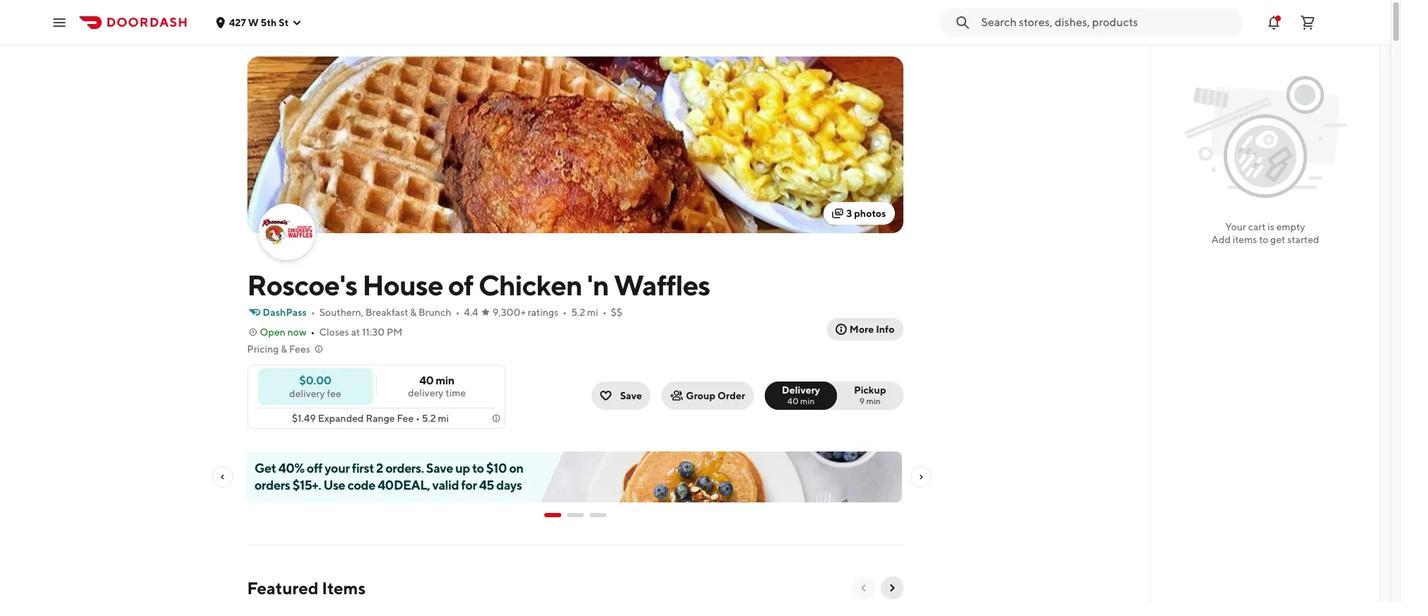 Task type: describe. For each thing, give the bounding box(es) containing it.
more info
[[850, 324, 895, 335]]

next button of carousel image
[[886, 583, 898, 594]]

fee
[[397, 413, 414, 424]]

time
[[446, 387, 466, 399]]

is
[[1268, 221, 1275, 233]]

valid
[[432, 478, 459, 493]]

up
[[455, 461, 470, 476]]

your
[[324, 461, 349, 476]]

your cart is empty add items to get started
[[1212, 221, 1320, 245]]

more
[[850, 324, 874, 335]]

1 vertical spatial 5.2
[[422, 413, 436, 424]]

$$
[[611, 307, 623, 318]]

$10
[[486, 461, 507, 476]]

427
[[229, 17, 246, 28]]

• left $$
[[603, 307, 607, 318]]

cart
[[1248, 221, 1266, 233]]

featured
[[247, 578, 319, 598]]

order
[[718, 390, 745, 401]]

• right now
[[311, 327, 315, 338]]

delivery
[[782, 384, 820, 396]]

previous button of carousel image
[[858, 583, 869, 594]]

Store search: begin typing to search for stores available on DoorDash text field
[[981, 14, 1234, 30]]

pricing & fees button
[[247, 342, 324, 356]]

featured items heading
[[247, 577, 366, 600]]

'n
[[587, 269, 609, 302]]

days
[[496, 478, 522, 493]]

open now
[[260, 327, 307, 338]]

now
[[288, 327, 307, 338]]

get
[[254, 461, 276, 476]]

9,300+
[[493, 307, 526, 318]]

fee
[[327, 388, 341, 399]]

on
[[509, 461, 523, 476]]

• closes at 11:30 pm
[[311, 327, 403, 338]]

dashpass
[[263, 307, 307, 318]]

at
[[351, 327, 360, 338]]

photos
[[854, 208, 886, 219]]

group order button
[[662, 381, 754, 410]]

chicken
[[478, 269, 582, 302]]

40 inside delivery 40 min
[[788, 396, 799, 406]]

delivery inside $0.00 delivery fee
[[289, 388, 325, 399]]

11:30
[[362, 327, 385, 338]]

$1.49 expanded range fee • 5.2 mi image
[[490, 413, 502, 424]]

45
[[479, 478, 494, 493]]

items
[[1233, 234, 1257, 245]]

$0.00
[[299, 374, 331, 387]]

save inside 'button'
[[620, 390, 642, 401]]

0 vertical spatial mi
[[587, 307, 598, 318]]

9,300+ ratings •
[[493, 307, 567, 318]]

group order
[[686, 390, 745, 401]]

use
[[323, 478, 345, 493]]

4.4
[[464, 307, 478, 318]]

orders
[[254, 478, 290, 493]]

save inside get 40% off your first 2 orders. save up to $10 on orders $15+.  use code 40deal, valid for 45 days
[[426, 461, 453, 476]]

$1.49
[[292, 413, 316, 424]]

0 items, open order cart image
[[1300, 14, 1316, 31]]

expanded
[[318, 413, 364, 424]]

select promotional banner element
[[544, 503, 606, 528]]

& inside button
[[281, 344, 287, 355]]

closes
[[319, 327, 349, 338]]

empty
[[1277, 221, 1306, 233]]

2
[[376, 461, 383, 476]]

• right ratings
[[563, 307, 567, 318]]

9
[[860, 396, 865, 406]]

breakfast
[[365, 307, 408, 318]]

w
[[248, 17, 259, 28]]

off
[[306, 461, 322, 476]]

pickup
[[854, 384, 886, 396]]

pricing & fees
[[247, 344, 310, 355]]

range
[[366, 413, 395, 424]]



Task type: vqa. For each thing, say whether or not it's contained in the screenshot.
THE PHOTOS
yes



Task type: locate. For each thing, give the bounding box(es) containing it.
first
[[352, 461, 374, 476]]

mi
[[587, 307, 598, 318], [438, 413, 449, 424]]

0 vertical spatial 5.2
[[571, 307, 585, 318]]

0 horizontal spatial &
[[281, 344, 287, 355]]

0 horizontal spatial delivery
[[289, 388, 325, 399]]

1 horizontal spatial to
[[1259, 234, 1269, 245]]

fees
[[289, 344, 310, 355]]

mi down time at the left of the page
[[438, 413, 449, 424]]

40 inside 40 min delivery time
[[419, 374, 434, 387]]

waffles
[[614, 269, 710, 302]]

none radio containing pickup
[[829, 381, 903, 410]]

open menu image
[[51, 14, 68, 31]]

to inside the your cart is empty add items to get started
[[1259, 234, 1269, 245]]

0 vertical spatial to
[[1259, 234, 1269, 245]]

pm
[[387, 327, 403, 338]]

started
[[1288, 234, 1320, 245]]

mi left $$
[[587, 307, 598, 318]]

1 horizontal spatial delivery
[[408, 387, 444, 399]]

0 horizontal spatial save
[[426, 461, 453, 476]]

southern, breakfast & brunch
[[319, 307, 451, 318]]

pricing
[[247, 344, 279, 355]]

40deal,
[[377, 478, 430, 493]]

dashpass •
[[263, 307, 315, 318]]

code
[[347, 478, 375, 493]]

• left 4.4
[[456, 307, 460, 318]]

1 horizontal spatial &
[[410, 307, 417, 318]]

None radio
[[829, 381, 903, 410]]

min left 9
[[800, 396, 815, 406]]

for
[[461, 478, 477, 493]]

3 photos
[[847, 208, 886, 219]]

2 delivery from the left
[[289, 388, 325, 399]]

notification bell image
[[1266, 14, 1283, 31]]

427 w 5th st button
[[215, 17, 303, 28]]

none radio containing delivery
[[765, 381, 837, 410]]

0 horizontal spatial min
[[436, 374, 454, 387]]

1 vertical spatial mi
[[438, 413, 449, 424]]

2 horizontal spatial min
[[866, 396, 881, 406]]

&
[[410, 307, 417, 318], [281, 344, 287, 355]]

min inside pickup 9 min
[[866, 396, 881, 406]]

add
[[1212, 234, 1231, 245]]

roscoe's house of chicken 'n waffles
[[247, 269, 710, 302]]

get 40% off your first 2 orders. save up to $10 on orders $15+.  use code 40deal, valid for 45 days
[[254, 461, 523, 493]]

40 left time at the left of the page
[[419, 374, 434, 387]]

•
[[311, 307, 315, 318], [456, 307, 460, 318], [563, 307, 567, 318], [603, 307, 607, 318], [311, 327, 315, 338], [416, 413, 420, 424]]

0 vertical spatial save
[[620, 390, 642, 401]]

items
[[322, 578, 366, 598]]

1 horizontal spatial min
[[800, 396, 815, 406]]

40%
[[278, 461, 304, 476]]

open
[[260, 327, 286, 338]]

$15+.
[[292, 478, 321, 493]]

1 vertical spatial &
[[281, 344, 287, 355]]

0 horizontal spatial mi
[[438, 413, 449, 424]]

• right dashpass
[[311, 307, 315, 318]]

min
[[436, 374, 454, 387], [800, 396, 815, 406], [866, 396, 881, 406]]

featured items
[[247, 578, 366, 598]]

5.2
[[571, 307, 585, 318], [422, 413, 436, 424]]

5th
[[261, 17, 277, 28]]

st
[[279, 17, 289, 28]]

info
[[876, 324, 895, 335]]

0 horizontal spatial 40
[[419, 374, 434, 387]]

1 horizontal spatial 40
[[788, 396, 799, 406]]

brunch
[[419, 307, 451, 318]]

get
[[1271, 234, 1286, 245]]

delivery
[[408, 387, 444, 399], [289, 388, 325, 399]]

0 vertical spatial &
[[410, 307, 417, 318]]

min for delivery
[[800, 396, 815, 406]]

save
[[620, 390, 642, 401], [426, 461, 453, 476]]

save left group
[[620, 390, 642, 401]]

40 min delivery time
[[408, 374, 466, 399]]

delivery 40 min
[[782, 384, 820, 406]]

min inside delivery 40 min
[[800, 396, 815, 406]]

$1.49 expanded range fee • 5.2 mi
[[292, 413, 449, 424]]

to
[[1259, 234, 1269, 245], [472, 461, 484, 476]]

roscoe's house of chicken 'n waffles image
[[247, 57, 903, 233], [260, 205, 314, 259]]

1 vertical spatial 40
[[788, 396, 799, 406]]

your
[[1226, 221, 1246, 233]]

1 delivery from the left
[[408, 387, 444, 399]]

order methods option group
[[765, 381, 903, 410]]

min right 9
[[866, 396, 881, 406]]

to left get
[[1259, 234, 1269, 245]]

40
[[419, 374, 434, 387], [788, 396, 799, 406]]

more info button
[[827, 318, 903, 341]]

40 right order
[[788, 396, 799, 406]]

& left 'fees'
[[281, 344, 287, 355]]

5.2 mi • $$
[[571, 307, 623, 318]]

min for pickup
[[866, 396, 881, 406]]

of
[[448, 269, 473, 302]]

& left brunch
[[410, 307, 417, 318]]

delivery left time at the left of the page
[[408, 387, 444, 399]]

1 horizontal spatial 5.2
[[571, 307, 585, 318]]

roscoe's
[[247, 269, 357, 302]]

delivery down $0.00
[[289, 388, 325, 399]]

$0.00 delivery fee
[[289, 374, 341, 399]]

ratings
[[528, 307, 559, 318]]

southern,
[[319, 307, 364, 318]]

save up valid
[[426, 461, 453, 476]]

427 w 5th st
[[229, 17, 289, 28]]

1 vertical spatial to
[[472, 461, 484, 476]]

min down brunch
[[436, 374, 454, 387]]

to inside get 40% off your first 2 orders. save up to $10 on orders $15+.  use code 40deal, valid for 45 days
[[472, 461, 484, 476]]

house
[[362, 269, 443, 302]]

5.2 right fee
[[422, 413, 436, 424]]

pickup 9 min
[[854, 384, 886, 406]]

0 horizontal spatial to
[[472, 461, 484, 476]]

0 vertical spatial 40
[[419, 374, 434, 387]]

None radio
[[765, 381, 837, 410]]

delivery inside 40 min delivery time
[[408, 387, 444, 399]]

orders.
[[385, 461, 424, 476]]

1 horizontal spatial mi
[[587, 307, 598, 318]]

to right up
[[472, 461, 484, 476]]

1 horizontal spatial save
[[620, 390, 642, 401]]

5.2 right ratings
[[571, 307, 585, 318]]

min inside 40 min delivery time
[[436, 374, 454, 387]]

1 vertical spatial save
[[426, 461, 453, 476]]

3 photos button
[[824, 202, 895, 225]]

• right fee
[[416, 413, 420, 424]]

3
[[847, 208, 852, 219]]

group
[[686, 390, 716, 401]]

save button
[[592, 381, 651, 410]]

0 horizontal spatial 5.2
[[422, 413, 436, 424]]



